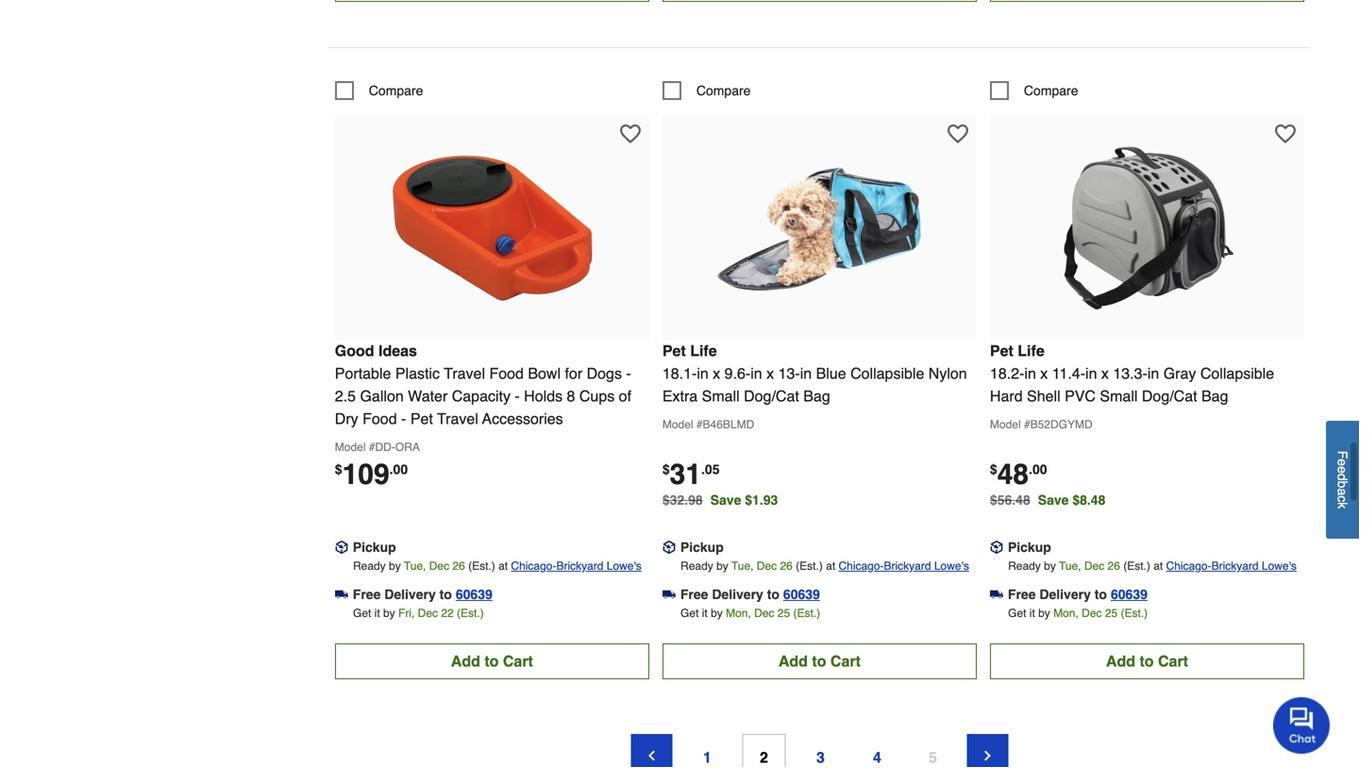 Task type: vqa. For each thing, say whether or not it's contained in the screenshot.
'.'
no



Task type: describe. For each thing, give the bounding box(es) containing it.
delivery for truck filled image related to get it by fri, dec 22 (est.)
[[385, 587, 436, 602]]

pickup image
[[663, 541, 676, 554]]

2 add to cart from the left
[[779, 653, 861, 670]]

b
[[1336, 481, 1351, 489]]

109
[[342, 458, 390, 491]]

good ideas portable plastic travel food bowl for dogs - 2.5 gallon water capacity - holds 8 cups of dry food - pet travel accessories image
[[388, 125, 596, 332]]

60639 for chicago-brickyard lowe's button for pickup icon 60639 button
[[784, 587, 821, 602]]

60639 button for chicago-brickyard lowe's button related to pickup image associated with get it by mon, dec 25 (est.)
[[1112, 585, 1148, 604]]

1 ready from the left
[[353, 560, 386, 573]]

model for 18.1-in x 9.6-in x 13-in blue collapsible nylon extra small dog/cat bag
[[663, 418, 694, 431]]

2 ready from the left
[[681, 560, 714, 573]]

free delivery to 60639 for chicago-brickyard lowe's button for pickup icon 60639 button
[[681, 587, 821, 602]]

2 add from the left
[[779, 653, 808, 670]]

f e e d b a c k
[[1336, 451, 1351, 509]]

3 ready from the left
[[1009, 560, 1041, 573]]

5
[[929, 749, 938, 767]]

4 link
[[856, 735, 899, 768]]

1 x from the left
[[713, 365, 721, 382]]

$1.93
[[745, 493, 778, 508]]

f e e d b a c k button
[[1327, 421, 1360, 539]]

11.4-
[[1053, 365, 1086, 382]]

model for 18.2-in x 11.4-in x 13.3-in gray collapsible hard shell pvc small dog/cat bag
[[991, 418, 1021, 431]]

1
[[703, 749, 712, 767]]

small inside pet life 18.2-in x 11.4-in x 13.3-in gray collapsible hard shell pvc small dog/cat bag
[[1101, 388, 1138, 405]]

1 vertical spatial -
[[515, 388, 520, 405]]

26 for chicago-brickyard lowe's button for pickup icon 60639 button
[[780, 560, 793, 573]]

fri,
[[399, 607, 415, 620]]

pickup image for get it by mon, dec 25 (est.)
[[991, 541, 1004, 554]]

ideas
[[379, 342, 417, 360]]

0 horizontal spatial food
[[363, 410, 397, 428]]

$ for 109
[[335, 462, 342, 477]]

4
[[873, 749, 882, 767]]

2 add to cart button from the left
[[663, 644, 977, 680]]

3 cart from the left
[[1159, 653, 1189, 670]]

3
[[817, 749, 825, 767]]

lowe's for pickup image associated with get it by mon, dec 25 (est.)
[[1263, 560, 1297, 573]]

3 in from the left
[[801, 365, 812, 382]]

f
[[1336, 451, 1351, 459]]

get it by mon, dec 25 (est.) for truck filled icon
[[1009, 607, 1149, 620]]

25 for chicago-brickyard lowe's button for pickup icon
[[778, 607, 791, 620]]

dogs
[[587, 365, 622, 382]]

6 in from the left
[[1148, 365, 1160, 382]]

water
[[408, 388, 448, 405]]

mon, for get it by mon, dec 25 (est.) truck filled image
[[726, 607, 751, 620]]

# for pet life 18.2-in x 11.4-in x 13.3-in gray collapsible hard shell pvc small dog/cat bag
[[1025, 418, 1031, 431]]

0 vertical spatial food
[[490, 365, 524, 382]]

18.2-
[[991, 365, 1025, 382]]

dog/cat inside pet life 18.2-in x 11.4-in x 13.3-in gray collapsible hard shell pvc small dog/cat bag
[[1143, 388, 1198, 405]]

lowe's for pickup image for get it by fri, dec 22 (est.)
[[607, 560, 642, 573]]

life for 18.1-
[[691, 342, 717, 360]]

26 for 60639 button related to pickup image for get it by fri, dec 22 (est.) chicago-brickyard lowe's button
[[453, 560, 465, 573]]

arrow right image
[[981, 749, 996, 764]]

save for 31
[[711, 493, 742, 508]]

cups
[[580, 388, 615, 405]]

1 ready by tue, dec 26 (est.) at chicago-brickyard lowe's from the left
[[353, 560, 642, 573]]

26 for 60639 button associated with chicago-brickyard lowe's button related to pickup image associated with get it by mon, dec 25 (est.)
[[1108, 560, 1121, 573]]

small inside pet life 18.1-in x 9.6-in x 13-in blue collapsible nylon extra small dog/cat bag
[[702, 388, 740, 405]]

2 cart from the left
[[831, 653, 861, 670]]

$56.48 save $8.48
[[991, 493, 1106, 508]]

pet life 18.1-in x 9.6-in x 13-in blue collapsible nylon extra small dog/cat bag
[[663, 342, 968, 405]]

48
[[998, 458, 1029, 491]]

ora
[[396, 441, 420, 454]]

4 in from the left
[[1025, 365, 1037, 382]]

1 vertical spatial travel
[[437, 410, 479, 428]]

was price $56.48 element
[[991, 488, 1039, 508]]

portable
[[335, 365, 391, 382]]

free delivery to 60639 for 60639 button associated with chicago-brickyard lowe's button related to pickup image associated with get it by mon, dec 25 (est.)
[[1009, 587, 1148, 602]]

5 in from the left
[[1086, 365, 1098, 382]]

dry
[[335, 410, 359, 428]]

model # b46blmd
[[663, 418, 755, 431]]

c
[[1336, 496, 1351, 502]]

31
[[670, 458, 702, 491]]

3 x from the left
[[1041, 365, 1049, 382]]

1 add to cart from the left
[[451, 653, 533, 670]]

60639 button for pickup image for get it by fri, dec 22 (est.) chicago-brickyard lowe's button
[[456, 585, 493, 604]]

$ for 31
[[663, 462, 670, 477]]

holds
[[524, 388, 563, 405]]

1 cart from the left
[[503, 653, 533, 670]]

$8.48
[[1073, 493, 1106, 508]]

chicago-brickyard lowe's button for pickup image for get it by fri, dec 22 (est.)
[[511, 557, 642, 576]]

actual price $109.00 element
[[335, 458, 408, 491]]

pickup for pickup image for get it by fri, dec 22 (est.)
[[353, 540, 396, 555]]

chicago-brickyard lowe's button for pickup image associated with get it by mon, dec 25 (est.)
[[1167, 557, 1297, 576]]

2.5
[[335, 388, 356, 405]]

nylon
[[929, 365, 968, 382]]

0 vertical spatial travel
[[444, 365, 485, 382]]

3 chicago- from the left
[[1167, 560, 1212, 573]]

dd-
[[375, 441, 396, 454]]

compare for 5014600257 'element'
[[369, 83, 423, 98]]

was price $32.98 element
[[663, 488, 711, 508]]

k
[[1336, 502, 1351, 509]]

mon, for truck filled icon
[[1054, 607, 1079, 620]]

actual price $48.00 element
[[991, 458, 1048, 491]]

brickyard for chicago-brickyard lowe's button for pickup icon
[[884, 560, 932, 573]]

chat invite button image
[[1274, 697, 1332, 755]]

3 add from the left
[[1107, 653, 1136, 670]]

$ 31 .05
[[663, 458, 720, 491]]

13-
[[779, 365, 801, 382]]

pickup for pickup image associated with get it by mon, dec 25 (est.)
[[1009, 540, 1052, 555]]

get it by fri, dec 22 (est.)
[[353, 607, 484, 620]]

$56.48
[[991, 493, 1031, 508]]

hard
[[991, 388, 1023, 405]]

model # dd-ora
[[335, 441, 420, 454]]

free for truck filled icon
[[1009, 587, 1036, 602]]

5 link
[[913, 736, 954, 768]]

pet inside good ideas portable plastic travel food bowl for dogs - 2.5 gallon water capacity - holds 8 cups of dry food - pet travel accessories
[[411, 410, 433, 428]]

at for pickup image for get it by fri, dec 22 (est.)
[[499, 560, 508, 573]]

3 it from the left
[[1030, 607, 1036, 620]]

a
[[1336, 489, 1351, 496]]

1 link
[[686, 735, 729, 768]]

pet life 18.1-in x 9.6-in x 13-in blue collapsible nylon extra small dog/cat bag image
[[716, 125, 924, 332]]

1 add from the left
[[451, 653, 481, 670]]

pet life 18.2-in x 11.4-in x 13.3-in gray collapsible hard shell pvc small dog/cat bag image
[[1044, 125, 1252, 332]]

get for truck filled image related to get it by fri, dec 22 (est.)
[[353, 607, 371, 620]]

gray
[[1164, 365, 1197, 382]]

$ 109 .00
[[335, 458, 408, 491]]



Task type: locate. For each thing, give the bounding box(es) containing it.
$ inside $ 31 .05
[[663, 462, 670, 477]]

2 horizontal spatial pet
[[991, 342, 1014, 360]]

0 vertical spatial -
[[626, 365, 632, 382]]

2 26 from the left
[[780, 560, 793, 573]]

- up of
[[626, 365, 632, 382]]

in up extra
[[697, 365, 709, 382]]

small down 13.3- at the right
[[1101, 388, 1138, 405]]

small down 9.6- at right
[[702, 388, 740, 405]]

3 chicago-brickyard lowe's button from the left
[[1167, 557, 1297, 576]]

in left blue at right top
[[801, 365, 812, 382]]

life inside pet life 18.1-in x 9.6-in x 13-in blue collapsible nylon extra small dog/cat bag
[[691, 342, 717, 360]]

1 free delivery to 60639 from the left
[[353, 587, 493, 602]]

2 small from the left
[[1101, 388, 1138, 405]]

pet for pet life 18.2-in x 11.4-in x 13.3-in gray collapsible hard shell pvc small dog/cat bag
[[991, 342, 1014, 360]]

3 at from the left
[[1154, 560, 1164, 573]]

1 horizontal spatial save
[[1039, 493, 1069, 508]]

tue, down $8.48
[[1060, 560, 1082, 573]]

pet up 18.2-
[[991, 342, 1014, 360]]

delivery
[[385, 587, 436, 602], [712, 587, 764, 602], [1040, 587, 1092, 602]]

.00 inside '$ 109 .00'
[[390, 462, 408, 477]]

lowe's for pickup icon
[[935, 560, 970, 573]]

model down dry
[[335, 441, 366, 454]]

tue, down $1.93
[[732, 560, 754, 573]]

pickup for pickup icon
[[681, 540, 724, 555]]

it
[[375, 607, 380, 620], [702, 607, 708, 620], [1030, 607, 1036, 620]]

1 e from the top
[[1336, 459, 1351, 466]]

get
[[353, 607, 371, 620], [681, 607, 699, 620], [1009, 607, 1027, 620]]

2 x from the left
[[767, 365, 775, 382]]

2
[[760, 749, 769, 767]]

- up ora
[[401, 410, 406, 428]]

blue
[[817, 365, 847, 382]]

2 horizontal spatial 60639
[[1112, 587, 1148, 602]]

2 free delivery to 60639 from the left
[[681, 587, 821, 602]]

2 horizontal spatial 60639 button
[[1112, 585, 1148, 604]]

compare for 1001390232 element
[[1025, 83, 1079, 98]]

2 horizontal spatial tue,
[[1060, 560, 1082, 573]]

pickup
[[353, 540, 396, 555], [681, 540, 724, 555], [1009, 540, 1052, 555]]

at for pickup image associated with get it by mon, dec 25 (est.)
[[1154, 560, 1164, 573]]

pet down water
[[411, 410, 433, 428]]

1 horizontal spatial chicago-
[[839, 560, 884, 573]]

x left 13.3- at the right
[[1102, 365, 1110, 382]]

0 horizontal spatial truck filled image
[[335, 588, 348, 602]]

truck filled image
[[991, 588, 1004, 602]]

1 bag from the left
[[804, 388, 831, 405]]

3 free delivery to 60639 from the left
[[1009, 587, 1148, 602]]

60639 for 60639 button associated with chicago-brickyard lowe's button related to pickup image associated with get it by mon, dec 25 (est.)
[[1112, 587, 1148, 602]]

.00 down ora
[[390, 462, 408, 477]]

2 brickyard from the left
[[884, 560, 932, 573]]

dec
[[429, 560, 450, 573], [757, 560, 777, 573], [1085, 560, 1105, 573], [418, 607, 438, 620], [755, 607, 775, 620], [1082, 607, 1103, 620]]

in up the shell
[[1025, 365, 1037, 382]]

3 add to cart from the left
[[1107, 653, 1189, 670]]

2 link
[[743, 735, 786, 768]]

add to cart button
[[335, 644, 650, 680], [663, 644, 977, 680], [991, 644, 1305, 680]]

1 free from the left
[[353, 587, 381, 602]]

1 25 from the left
[[778, 607, 791, 620]]

compare inside 1001390232 element
[[1025, 83, 1079, 98]]

1 horizontal spatial at
[[826, 560, 836, 573]]

e up d
[[1336, 459, 1351, 466]]

1 horizontal spatial .00
[[1029, 462, 1048, 477]]

3 free from the left
[[1009, 587, 1036, 602]]

1 pickup image from the left
[[335, 541, 348, 554]]

2 pickup image from the left
[[991, 541, 1004, 554]]

1 horizontal spatial $
[[663, 462, 670, 477]]

1 horizontal spatial delivery
[[712, 587, 764, 602]]

x left 9.6- at right
[[713, 365, 721, 382]]

life up 18.2-
[[1018, 342, 1045, 360]]

1 chicago- from the left
[[511, 560, 557, 573]]

dog/cat down the 13-
[[744, 388, 800, 405]]

4 x from the left
[[1102, 365, 1110, 382]]

0 horizontal spatial add to cart
[[451, 653, 533, 670]]

2 truck filled image from the left
[[663, 588, 676, 602]]

$32.98 save $1.93
[[663, 493, 778, 508]]

2 heart outline image from the left
[[948, 124, 969, 144]]

3 link
[[799, 735, 843, 768]]

$32.98
[[663, 493, 703, 508]]

2 60639 button from the left
[[784, 585, 821, 604]]

2 horizontal spatial free delivery to 60639
[[1009, 587, 1148, 602]]

3 add to cart button from the left
[[991, 644, 1305, 680]]

$ up was price $56.48 element
[[991, 462, 998, 477]]

model for portable plastic travel food bowl for dogs - 2.5 gallon water capacity - holds 8 cups of dry food - pet travel accessories
[[335, 441, 366, 454]]

1 horizontal spatial #
[[697, 418, 703, 431]]

2 mon, from the left
[[1054, 607, 1079, 620]]

1 horizontal spatial pet
[[663, 342, 686, 360]]

to
[[440, 587, 452, 602], [767, 587, 780, 602], [1095, 587, 1108, 602], [485, 653, 499, 670], [813, 653, 827, 670], [1140, 653, 1155, 670]]

get it by mon, dec 25 (est.) for get it by mon, dec 25 (est.) truck filled image
[[681, 607, 821, 620]]

1 horizontal spatial free
[[681, 587, 709, 602]]

1 26 from the left
[[453, 560, 465, 573]]

2 pickup from the left
[[681, 540, 724, 555]]

free for truck filled image related to get it by fri, dec 22 (est.)
[[353, 587, 381, 602]]

travel down capacity
[[437, 410, 479, 428]]

save for 48
[[1039, 493, 1069, 508]]

0 horizontal spatial life
[[691, 342, 717, 360]]

0 horizontal spatial -
[[401, 410, 406, 428]]

in up pvc
[[1086, 365, 1098, 382]]

add to cart
[[451, 653, 533, 670], [779, 653, 861, 670], [1107, 653, 1189, 670]]

for
[[565, 365, 583, 382]]

3 compare from the left
[[1025, 83, 1079, 98]]

1 horizontal spatial small
[[1101, 388, 1138, 405]]

2 .00 from the left
[[1029, 462, 1048, 477]]

1 horizontal spatial truck filled image
[[663, 588, 676, 602]]

1 add to cart button from the left
[[335, 644, 650, 680]]

2 horizontal spatial add
[[1107, 653, 1136, 670]]

1 horizontal spatial life
[[1018, 342, 1045, 360]]

.00
[[390, 462, 408, 477], [1029, 462, 1048, 477]]

2 horizontal spatial delivery
[[1040, 587, 1092, 602]]

2 horizontal spatial compare
[[1025, 83, 1079, 98]]

0 horizontal spatial compare
[[369, 83, 423, 98]]

pickup image for get it by fri, dec 22 (est.)
[[335, 541, 348, 554]]

b52dgymd
[[1031, 418, 1093, 431]]

2 compare from the left
[[697, 83, 751, 98]]

model down extra
[[663, 418, 694, 431]]

0 horizontal spatial dog/cat
[[744, 388, 800, 405]]

1 horizontal spatial lowe's
[[935, 560, 970, 573]]

1001390232 element
[[991, 81, 1079, 100]]

truck filled image for get it by mon, dec 25 (est.)
[[663, 588, 676, 602]]

2 horizontal spatial brickyard
[[1212, 560, 1259, 573]]

$ down "model # dd-ora"
[[335, 462, 342, 477]]

1 horizontal spatial add
[[779, 653, 808, 670]]

.00 inside $ 48 .00
[[1029, 462, 1048, 477]]

2 horizontal spatial chicago-
[[1167, 560, 1212, 573]]

b46blmd
[[703, 418, 755, 431]]

1 horizontal spatial heart outline image
[[948, 124, 969, 144]]

25 for chicago-brickyard lowe's button related to pickup image associated with get it by mon, dec 25 (est.)
[[1106, 607, 1118, 620]]

dog/cat down "gray"
[[1143, 388, 1198, 405]]

18.1-
[[663, 365, 697, 382]]

0 horizontal spatial ready
[[353, 560, 386, 573]]

get for get it by mon, dec 25 (est.) truck filled image
[[681, 607, 699, 620]]

1 horizontal spatial get
[[681, 607, 699, 620]]

pvc
[[1065, 388, 1096, 405]]

compare for 1001390110 element at the top of page
[[697, 83, 751, 98]]

life for 18.2-
[[1018, 342, 1045, 360]]

x left the 13-
[[767, 365, 775, 382]]

2 horizontal spatial cart
[[1159, 653, 1189, 670]]

bag
[[804, 388, 831, 405], [1202, 388, 1229, 405]]

chicago-
[[511, 560, 557, 573], [839, 560, 884, 573], [1167, 560, 1212, 573]]

0 horizontal spatial .00
[[390, 462, 408, 477]]

1 horizontal spatial -
[[515, 388, 520, 405]]

food
[[490, 365, 524, 382], [363, 410, 397, 428]]

collapsible for blue
[[851, 365, 925, 382]]

good ideas portable plastic travel food bowl for dogs - 2.5 gallon water capacity - holds 8 cups of dry food - pet travel accessories
[[335, 342, 632, 428]]

model
[[663, 418, 694, 431], [991, 418, 1021, 431], [335, 441, 366, 454]]

brickyard for chicago-brickyard lowe's button related to pickup image associated with get it by mon, dec 25 (est.)
[[1212, 560, 1259, 573]]

1 compare from the left
[[369, 83, 423, 98]]

2 horizontal spatial pickup
[[1009, 540, 1052, 555]]

2 dog/cat from the left
[[1143, 388, 1198, 405]]

3 brickyard from the left
[[1212, 560, 1259, 573]]

$ 48 .00
[[991, 458, 1048, 491]]

0 horizontal spatial pet
[[411, 410, 433, 428]]

collapsible right blue at right top
[[851, 365, 925, 382]]

at for pickup icon
[[826, 560, 836, 573]]

- up accessories
[[515, 388, 520, 405]]

0 horizontal spatial tue,
[[404, 560, 426, 573]]

1 horizontal spatial tue,
[[732, 560, 754, 573]]

0 horizontal spatial chicago-brickyard lowe's button
[[511, 557, 642, 576]]

3 delivery from the left
[[1040, 587, 1092, 602]]

(est.)
[[468, 560, 496, 573], [796, 560, 823, 573], [1124, 560, 1151, 573], [457, 607, 484, 620], [794, 607, 821, 620], [1121, 607, 1149, 620]]

2 horizontal spatial free
[[1009, 587, 1036, 602]]

collapsible inside pet life 18.2-in x 11.4-in x 13.3-in gray collapsible hard shell pvc small dog/cat bag
[[1201, 365, 1275, 382]]

1 it from the left
[[375, 607, 380, 620]]

travel up capacity
[[444, 365, 485, 382]]

2 e from the top
[[1336, 466, 1351, 474]]

e up b
[[1336, 466, 1351, 474]]

pet inside pet life 18.1-in x 9.6-in x 13-in blue collapsible nylon extra small dog/cat bag
[[663, 342, 686, 360]]

.00 for 109
[[390, 462, 408, 477]]

delivery for truck filled icon
[[1040, 587, 1092, 602]]

0 horizontal spatial #
[[369, 441, 375, 454]]

1 in from the left
[[697, 365, 709, 382]]

2 horizontal spatial chicago-brickyard lowe's button
[[1167, 557, 1297, 576]]

save down ".05"
[[711, 493, 742, 508]]

collapsible inside pet life 18.1-in x 9.6-in x 13-in blue collapsible nylon extra small dog/cat bag
[[851, 365, 925, 382]]

2 get it by mon, dec 25 (est.) from the left
[[1009, 607, 1149, 620]]

1 horizontal spatial mon,
[[1054, 607, 1079, 620]]

delivery for get it by mon, dec 25 (est.) truck filled image
[[712, 587, 764, 602]]

bag inside pet life 18.2-in x 11.4-in x 13.3-in gray collapsible hard shell pvc small dog/cat bag
[[1202, 388, 1229, 405]]

# down the shell
[[1025, 418, 1031, 431]]

60639
[[456, 587, 493, 602], [784, 587, 821, 602], [1112, 587, 1148, 602]]

1 mon, from the left
[[726, 607, 751, 620]]

.00 for 48
[[1029, 462, 1048, 477]]

bag inside pet life 18.1-in x 9.6-in x 13-in blue collapsible nylon extra small dog/cat bag
[[804, 388, 831, 405]]

model # b52dgymd
[[991, 418, 1093, 431]]

ready up the get it by fri, dec 22 (est.)
[[353, 560, 386, 573]]

pet
[[663, 342, 686, 360], [991, 342, 1014, 360], [411, 410, 433, 428]]

0 horizontal spatial save
[[711, 493, 742, 508]]

e
[[1336, 459, 1351, 466], [1336, 466, 1351, 474]]

25
[[778, 607, 791, 620], [1106, 607, 1118, 620]]

ready down "$56.48"
[[1009, 560, 1041, 573]]

$ up "was price $32.98" element
[[663, 462, 670, 477]]

1 60639 button from the left
[[456, 585, 493, 604]]

0 horizontal spatial get it by mon, dec 25 (est.)
[[681, 607, 821, 620]]

free delivery to 60639 for 60639 button related to pickup image for get it by fri, dec 22 (est.) chicago-brickyard lowe's button
[[353, 587, 493, 602]]

1 horizontal spatial chicago-brickyard lowe's button
[[839, 557, 970, 576]]

3 lowe's from the left
[[1263, 560, 1297, 573]]

travel
[[444, 365, 485, 382], [437, 410, 479, 428]]

collapsible right "gray"
[[1201, 365, 1275, 382]]

ready by tue, dec 26 (est.) at chicago-brickyard lowe's down $1.93
[[681, 560, 970, 573]]

1 heart outline image from the left
[[620, 124, 641, 144]]

tue, for pickup image associated with get it by mon, dec 25 (est.)
[[1060, 560, 1082, 573]]

1 60639 from the left
[[456, 587, 493, 602]]

3 pickup from the left
[[1009, 540, 1052, 555]]

pet for pet life 18.1-in x 9.6-in x 13-in blue collapsible nylon extra small dog/cat bag
[[663, 342, 686, 360]]

26
[[453, 560, 465, 573], [780, 560, 793, 573], [1108, 560, 1121, 573]]

1 dog/cat from the left
[[744, 388, 800, 405]]

2 horizontal spatial add to cart button
[[991, 644, 1305, 680]]

1 get it by mon, dec 25 (est.) from the left
[[681, 607, 821, 620]]

2 collapsible from the left
[[1201, 365, 1275, 382]]

5014600257 element
[[335, 81, 423, 100]]

3 $ from the left
[[991, 462, 998, 477]]

1 at from the left
[[499, 560, 508, 573]]

0 horizontal spatial lowe's
[[607, 560, 642, 573]]

2 horizontal spatial add to cart
[[1107, 653, 1189, 670]]

# for good ideas portable plastic travel food bowl for dogs - 2.5 gallon water capacity - holds 8 cups of dry food - pet travel accessories
[[369, 441, 375, 454]]

2 lowe's from the left
[[935, 560, 970, 573]]

1 horizontal spatial food
[[490, 365, 524, 382]]

$ inside $ 48 .00
[[991, 462, 998, 477]]

.00 up $56.48 save $8.48
[[1029, 462, 1048, 477]]

2 bag from the left
[[1202, 388, 1229, 405]]

mon,
[[726, 607, 751, 620], [1054, 607, 1079, 620]]

2 free from the left
[[681, 587, 709, 602]]

shell
[[1028, 388, 1061, 405]]

2 chicago-brickyard lowe's button from the left
[[839, 557, 970, 576]]

2 horizontal spatial -
[[626, 365, 632, 382]]

2 save from the left
[[1039, 493, 1069, 508]]

1001390110 element
[[663, 81, 751, 100]]

.05
[[702, 462, 720, 477]]

cart
[[503, 653, 533, 670], [831, 653, 861, 670], [1159, 653, 1189, 670]]

0 horizontal spatial bag
[[804, 388, 831, 405]]

of
[[619, 388, 632, 405]]

1 delivery from the left
[[385, 587, 436, 602]]

get for truck filled icon
[[1009, 607, 1027, 620]]

2 horizontal spatial at
[[1154, 560, 1164, 573]]

by
[[389, 560, 401, 573], [717, 560, 729, 573], [1045, 560, 1057, 573], [383, 607, 395, 620], [711, 607, 723, 620], [1039, 607, 1051, 620]]

1 horizontal spatial pickup image
[[991, 541, 1004, 554]]

good
[[335, 342, 375, 360]]

save
[[711, 493, 742, 508], [1039, 493, 1069, 508]]

pickup image down 109 on the bottom left of the page
[[335, 541, 348, 554]]

2 at from the left
[[826, 560, 836, 573]]

chicago-brickyard lowe's button for pickup icon
[[839, 557, 970, 576]]

life
[[691, 342, 717, 360], [1018, 342, 1045, 360]]

1 tue, from the left
[[404, 560, 426, 573]]

in
[[697, 365, 709, 382], [751, 365, 763, 382], [801, 365, 812, 382], [1025, 365, 1037, 382], [1086, 365, 1098, 382], [1148, 365, 1160, 382]]

arrow left image
[[644, 749, 660, 764]]

# up '$ 109 .00'
[[369, 441, 375, 454]]

2 ready by tue, dec 26 (est.) at chicago-brickyard lowe's from the left
[[681, 560, 970, 573]]

gallon
[[360, 388, 404, 405]]

2 horizontal spatial 26
[[1108, 560, 1121, 573]]

ready by tue, dec 26 (est.) at chicago-brickyard lowe's down $8.48
[[1009, 560, 1297, 573]]

pickup down $56.48 save $8.48
[[1009, 540, 1052, 555]]

0 horizontal spatial at
[[499, 560, 508, 573]]

1 horizontal spatial ready by tue, dec 26 (est.) at chicago-brickyard lowe's
[[681, 560, 970, 573]]

2 horizontal spatial ready
[[1009, 560, 1041, 573]]

2 25 from the left
[[1106, 607, 1118, 620]]

0 horizontal spatial add
[[451, 653, 481, 670]]

0 horizontal spatial model
[[335, 441, 366, 454]]

heart outline image
[[620, 124, 641, 144], [948, 124, 969, 144], [1276, 124, 1296, 144]]

pet up 18.1-
[[663, 342, 686, 360]]

3 get from the left
[[1009, 607, 1027, 620]]

life up 18.1-
[[691, 342, 717, 360]]

60639 for 60639 button related to pickup image for get it by fri, dec 22 (est.) chicago-brickyard lowe's button
[[456, 587, 493, 602]]

2 60639 from the left
[[784, 587, 821, 602]]

1 truck filled image from the left
[[335, 588, 348, 602]]

pickup right pickup icon
[[681, 540, 724, 555]]

capacity
[[452, 388, 511, 405]]

1 $ from the left
[[335, 462, 342, 477]]

2 horizontal spatial $
[[991, 462, 998, 477]]

0 horizontal spatial get
[[353, 607, 371, 620]]

1 lowe's from the left
[[607, 560, 642, 573]]

2 horizontal spatial model
[[991, 418, 1021, 431]]

1 horizontal spatial free delivery to 60639
[[681, 587, 821, 602]]

1 collapsible from the left
[[851, 365, 925, 382]]

2 horizontal spatial ready by tue, dec 26 (est.) at chicago-brickyard lowe's
[[1009, 560, 1297, 573]]

# down extra
[[697, 418, 703, 431]]

save left $8.48
[[1039, 493, 1069, 508]]

free
[[353, 587, 381, 602], [681, 587, 709, 602], [1009, 587, 1036, 602]]

1 small from the left
[[702, 388, 740, 405]]

0 horizontal spatial pickup
[[353, 540, 396, 555]]

free for get it by mon, dec 25 (est.) truck filled image
[[681, 587, 709, 602]]

1 horizontal spatial ready
[[681, 560, 714, 573]]

# for pet life 18.1-in x 9.6-in x 13-in blue collapsible nylon extra small dog/cat bag
[[697, 418, 703, 431]]

ready by tue, dec 26 (est.) at chicago-brickyard lowe's up 22 at left
[[353, 560, 642, 573]]

in left the 13-
[[751, 365, 763, 382]]

3 60639 button from the left
[[1112, 585, 1148, 604]]

$ inside '$ 109 .00'
[[335, 462, 342, 477]]

1 save from the left
[[711, 493, 742, 508]]

1 horizontal spatial model
[[663, 418, 694, 431]]

ready by tue, dec 26 (est.) at chicago-brickyard lowe's
[[353, 560, 642, 573], [681, 560, 970, 573], [1009, 560, 1297, 573]]

brickyard for pickup image for get it by fri, dec 22 (est.) chicago-brickyard lowe's button
[[557, 560, 604, 573]]

0 horizontal spatial it
[[375, 607, 380, 620]]

food down gallon
[[363, 410, 397, 428]]

2 get from the left
[[681, 607, 699, 620]]

at
[[499, 560, 508, 573], [826, 560, 836, 573], [1154, 560, 1164, 573]]

2 it from the left
[[702, 607, 708, 620]]

1 horizontal spatial 26
[[780, 560, 793, 573]]

1 get from the left
[[353, 607, 371, 620]]

pickup image up truck filled icon
[[991, 541, 1004, 554]]

8
[[567, 388, 576, 405]]

dog/cat inside pet life 18.1-in x 9.6-in x 13-in blue collapsible nylon extra small dog/cat bag
[[744, 388, 800, 405]]

2 horizontal spatial it
[[1030, 607, 1036, 620]]

dog/cat
[[744, 388, 800, 405], [1143, 388, 1198, 405]]

1 horizontal spatial bag
[[1202, 388, 1229, 405]]

compare inside 1001390110 element
[[697, 83, 751, 98]]

truck filled image
[[335, 588, 348, 602], [663, 588, 676, 602]]

2 vertical spatial -
[[401, 410, 406, 428]]

truck filled image for get it by fri, dec 22 (est.)
[[335, 588, 348, 602]]

0 horizontal spatial mon,
[[726, 607, 751, 620]]

ready down '$32.98'
[[681, 560, 714, 573]]

plastic
[[396, 365, 440, 382]]

d
[[1336, 474, 1351, 481]]

tue,
[[404, 560, 426, 573], [732, 560, 754, 573], [1060, 560, 1082, 573]]

13.3-
[[1114, 365, 1148, 382]]

1 horizontal spatial collapsible
[[1201, 365, 1275, 382]]

2 in from the left
[[751, 365, 763, 382]]

pet life 18.2-in x 11.4-in x 13.3-in gray collapsible hard shell pvc small dog/cat bag
[[991, 342, 1275, 405]]

compare
[[369, 83, 423, 98], [697, 83, 751, 98], [1025, 83, 1079, 98]]

0 horizontal spatial collapsible
[[851, 365, 925, 382]]

1 horizontal spatial pickup
[[681, 540, 724, 555]]

0 horizontal spatial 26
[[453, 560, 465, 573]]

lowe's
[[607, 560, 642, 573], [935, 560, 970, 573], [1263, 560, 1297, 573]]

60639 button
[[456, 585, 493, 604], [784, 585, 821, 604], [1112, 585, 1148, 604]]

1 .00 from the left
[[390, 462, 408, 477]]

compare inside 5014600257 'element'
[[369, 83, 423, 98]]

food up capacity
[[490, 365, 524, 382]]

extra
[[663, 388, 698, 405]]

tue, for pickup icon
[[732, 560, 754, 573]]

0 horizontal spatial $
[[335, 462, 342, 477]]

0 horizontal spatial delivery
[[385, 587, 436, 602]]

free delivery to 60639
[[353, 587, 493, 602], [681, 587, 821, 602], [1009, 587, 1148, 602]]

1 pickup from the left
[[353, 540, 396, 555]]

pickup down '$ 109 .00'
[[353, 540, 396, 555]]

tue, for pickup image for get it by fri, dec 22 (est.)
[[404, 560, 426, 573]]

model down hard
[[991, 418, 1021, 431]]

accessories
[[482, 410, 563, 428]]

2 chicago- from the left
[[839, 560, 884, 573]]

pickup image
[[335, 541, 348, 554], [991, 541, 1004, 554]]

1 horizontal spatial compare
[[697, 83, 751, 98]]

1 horizontal spatial 60639
[[784, 587, 821, 602]]

3 ready by tue, dec 26 (est.) at chicago-brickyard lowe's from the left
[[1009, 560, 1297, 573]]

3 26 from the left
[[1108, 560, 1121, 573]]

2 life from the left
[[1018, 342, 1045, 360]]

2 $ from the left
[[663, 462, 670, 477]]

tue, up the get it by fri, dec 22 (est.)
[[404, 560, 426, 573]]

actual price $31.05 element
[[663, 458, 720, 491]]

0 horizontal spatial pickup image
[[335, 541, 348, 554]]

$ for 48
[[991, 462, 998, 477]]

x
[[713, 365, 721, 382], [767, 365, 775, 382], [1041, 365, 1049, 382], [1102, 365, 1110, 382]]

life inside pet life 18.2-in x 11.4-in x 13.3-in gray collapsible hard shell pvc small dog/cat bag
[[1018, 342, 1045, 360]]

1 horizontal spatial add to cart
[[779, 653, 861, 670]]

9.6-
[[725, 365, 751, 382]]

in left "gray"
[[1148, 365, 1160, 382]]

bowl
[[528, 365, 561, 382]]

$
[[335, 462, 342, 477], [663, 462, 670, 477], [991, 462, 998, 477]]

22
[[441, 607, 454, 620]]

0 horizontal spatial 60639
[[456, 587, 493, 602]]

pet inside pet life 18.2-in x 11.4-in x 13.3-in gray collapsible hard shell pvc small dog/cat bag
[[991, 342, 1014, 360]]

0 horizontal spatial cart
[[503, 653, 533, 670]]

0 horizontal spatial chicago-
[[511, 560, 557, 573]]

x up the shell
[[1041, 365, 1049, 382]]

0 horizontal spatial ready by tue, dec 26 (est.) at chicago-brickyard lowe's
[[353, 560, 642, 573]]

3 heart outline image from the left
[[1276, 124, 1296, 144]]

1 chicago-brickyard lowe's button from the left
[[511, 557, 642, 576]]

60639 button for chicago-brickyard lowe's button for pickup icon
[[784, 585, 821, 604]]

1 horizontal spatial get it by mon, dec 25 (est.)
[[1009, 607, 1149, 620]]

-
[[626, 365, 632, 382], [515, 388, 520, 405], [401, 410, 406, 428]]

2 horizontal spatial heart outline image
[[1276, 124, 1296, 144]]

brickyard
[[557, 560, 604, 573], [884, 560, 932, 573], [1212, 560, 1259, 573]]

collapsible for gray
[[1201, 365, 1275, 382]]

0 horizontal spatial 25
[[778, 607, 791, 620]]

0 horizontal spatial 60639 button
[[456, 585, 493, 604]]



